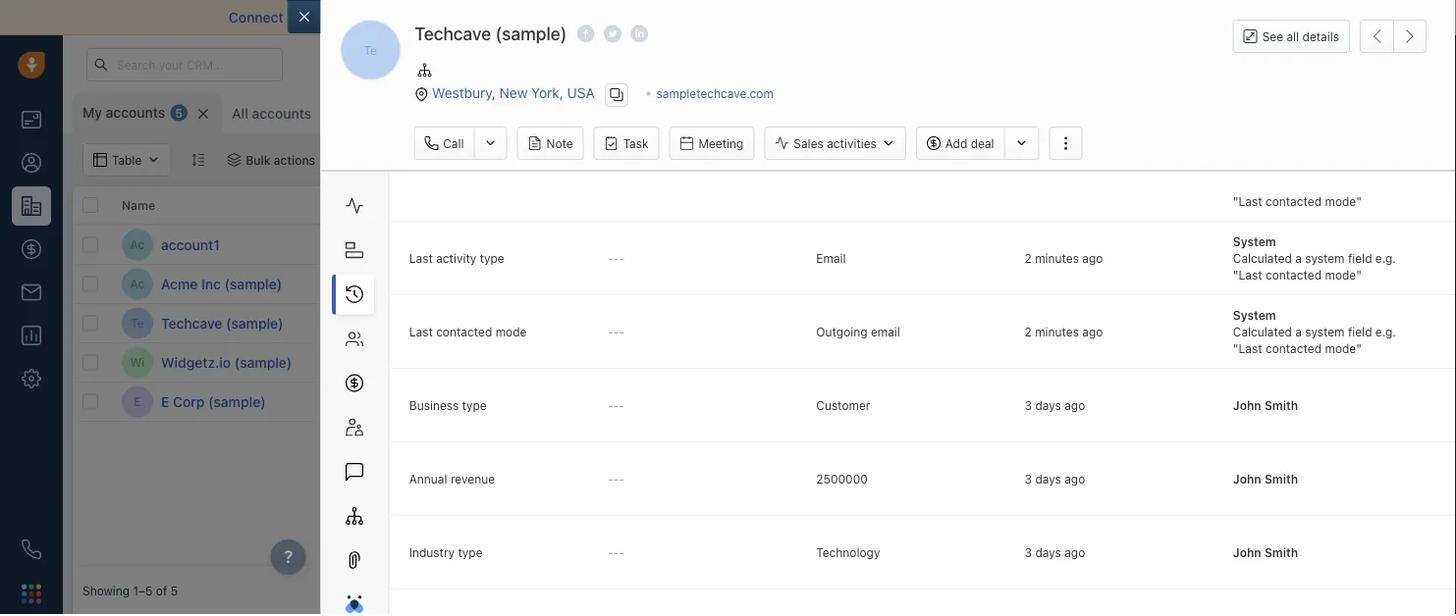 Task type: vqa. For each thing, say whether or not it's contained in the screenshot.
"ago" associated with Customer
yes



Task type: describe. For each thing, give the bounding box(es) containing it.
system for outgoing email
[[1305, 325, 1345, 338]]

corp
[[173, 394, 205, 410]]

system for email
[[1305, 251, 1345, 265]]

ago for customer
[[1064, 398, 1085, 412]]

press space to select this row. row containing widgetz.io (sample)
[[73, 344, 367, 383]]

19266343001 link
[[1261, 274, 1339, 295]]

j image
[[378, 347, 410, 379]]

annual revenue
[[409, 472, 495, 486]]

techcave (sample) dialog
[[287, 0, 1457, 615]]

system for outgoing email
[[1233, 308, 1276, 321]]

enable
[[561, 9, 604, 26]]

scratch.
[[1209, 9, 1262, 26]]

Search your CRM... text field
[[86, 48, 283, 82]]

phone
[[1261, 198, 1298, 212]]

"last for outgoing email
[[1233, 341, 1262, 355]]

due
[[1055, 356, 1076, 370]]

industry type
[[409, 546, 482, 559]]

related contacts
[[377, 198, 475, 212]]

0 horizontal spatial of
[[156, 584, 167, 598]]

industry
[[409, 546, 454, 559]]

my accounts link
[[83, 103, 165, 123]]

activities
[[827, 136, 877, 150]]

1 filter applied button
[[328, 143, 456, 177]]

container_wx8msf4aqz5i3rn1 image inside the bulk actions button
[[227, 153, 241, 167]]

sales
[[794, 136, 824, 150]]

system inside calculated a system field e.g. "last contacted mode"
[[1305, 177, 1345, 191]]

$ 5,600
[[672, 353, 729, 372]]

my for my territory accounts
[[331, 106, 351, 122]]

calculated for outgoing email
[[1233, 325, 1292, 338]]

2 inside $ 5,600 row group
[[1092, 356, 1100, 370]]

widgetz.io
[[525, 356, 582, 370]]

twitter circled image
[[604, 23, 622, 44]]

usa
[[567, 85, 595, 101]]

add inside press space to select this row. row
[[977, 317, 999, 331]]

press space to select this row. row containing 19266520001
[[367, 304, 1447, 344]]

minutes for outgoing email
[[1035, 325, 1079, 338]]

--
[[377, 238, 388, 252]]

more...
[[522, 107, 562, 121]]

days inside $ 5,600 row group
[[1103, 356, 1129, 370]]

customer
[[816, 398, 870, 412]]

techcave (sample) inside row group
[[161, 315, 283, 332]]

19266520001
[[1261, 315, 1338, 328]]

annual
[[409, 472, 447, 486]]

westbury, new york, usa link
[[432, 85, 595, 101]]

business
[[409, 398, 458, 412]]

5,600
[[686, 353, 729, 372]]

0 horizontal spatial sampletechcave.com link
[[525, 317, 642, 330]]

a for email
[[1295, 251, 1302, 265]]

widgetz.io (sample) link
[[161, 353, 292, 373]]

minutes for email
[[1035, 251, 1079, 265]]

2 vertical spatial add
[[1317, 393, 1338, 407]]

email
[[816, 251, 846, 265]]

e for e corp (sample)
[[161, 394, 169, 410]]

call
[[443, 136, 464, 150]]

improve
[[390, 9, 443, 26]]

0 vertical spatial + click to add
[[1261, 236, 1338, 250]]

row group containing account1
[[73, 226, 367, 422]]

sampletechcave.com for leftmost sampletechcave.com link
[[525, 317, 642, 330]]

wi
[[130, 356, 145, 370]]

⌘
[[583, 107, 593, 121]]

activity
[[436, 251, 476, 265]]

press space to select this row. row containing $ 5,600
[[367, 344, 1447, 383]]

see all details
[[1263, 29, 1340, 43]]

ago for technology
[[1064, 546, 1085, 559]]

2 vertical spatial + click to add
[[1261, 393, 1338, 407]]

york,
[[532, 85, 564, 101]]

widgetz.io (sample)
[[161, 355, 292, 371]]

contacts
[[424, 198, 475, 212]]

close image
[[1427, 13, 1437, 23]]

account1
[[161, 237, 220, 253]]

territory
[[354, 106, 408, 122]]

sync
[[652, 9, 682, 26]]

days for technology
[[1035, 546, 1061, 559]]

calculated inside calculated a system field e.g. "last contacted mode"
[[1233, 177, 1292, 191]]

all
[[1287, 29, 1300, 43]]

widgetz.io link
[[525, 356, 582, 370]]

1 filter applied
[[363, 153, 443, 167]]

phone image
[[22, 540, 41, 560]]

connect
[[229, 9, 284, 26]]

to right mailbox
[[374, 9, 387, 26]]

$
[[672, 353, 682, 372]]

all for all accounts
[[232, 106, 248, 122]]

your
[[287, 9, 316, 26]]

press space to select this row. row containing account1
[[73, 226, 367, 265]]

conversations.
[[741, 9, 836, 26]]

calculated for email
[[1233, 251, 1292, 265]]

type for industry type
[[458, 546, 482, 559]]

3 days ago for customer
[[1025, 398, 1085, 412]]

add deal
[[946, 136, 995, 150]]

outgoing email
[[816, 325, 900, 338]]

--- for industry type
[[608, 546, 624, 559]]

3 for customer
[[1025, 398, 1032, 412]]

field inside calculated a system field e.g. "last contacted mode"
[[1348, 177, 1372, 191]]

2500000
[[816, 472, 868, 486]]

have
[[1090, 9, 1121, 26]]

container_wx8msf4aqz5i3rn1 image
[[967, 356, 980, 370]]

0 vertical spatial add
[[1317, 236, 1338, 250]]

account1 link
[[161, 235, 220, 255]]

my for my accounts 5
[[83, 105, 102, 121]]

system calculated a system field e.g. "last contacted mode" for outgoing email
[[1233, 308, 1396, 355]]

all button
[[677, 149, 787, 172]]

2 for email
[[1025, 251, 1032, 265]]

e.g. for outgoing email
[[1375, 325, 1396, 338]]

2 minutes ago for outgoing email
[[1025, 325, 1103, 338]]

to left start
[[1124, 9, 1137, 26]]

1 vertical spatial 5
[[171, 584, 178, 598]]

to inside row
[[1155, 356, 1166, 370]]

1 task from the top
[[1003, 238, 1026, 252]]

connect your mailbox to improve deliverability and enable 2-way sync of email conversations.
[[229, 9, 836, 26]]

new
[[500, 85, 528, 101]]

a inside calculated a system field e.g. "last contacted mode"
[[1295, 177, 1302, 191]]

e corp (sample) link
[[161, 392, 266, 412]]

--- for business type
[[608, 398, 624, 412]]

bulk actions
[[246, 153, 315, 167]]

techcave inside press space to select this row. row
[[161, 315, 222, 332]]

acme
[[161, 276, 198, 292]]

task button
[[594, 127, 660, 160]]

call link
[[414, 127, 474, 160]]

business type
[[409, 398, 486, 412]]

linkedin circled image
[[631, 23, 649, 44]]

call button
[[414, 127, 474, 160]]

last contacted mode
[[409, 325, 526, 338]]

te inside te button
[[364, 43, 377, 57]]

and
[[533, 9, 557, 26]]

note button
[[517, 127, 584, 160]]

outgoing
[[816, 325, 867, 338]]

techcave (sample) inside techcave (sample) dialog
[[415, 23, 567, 44]]

2-
[[608, 9, 622, 26]]

westbury, new york, usa
[[432, 85, 595, 101]]

type for business type
[[462, 398, 486, 412]]

e corp (sample)
[[161, 394, 266, 410]]

connect your mailbox link
[[229, 9, 374, 26]]

related
[[377, 198, 421, 212]]

container_wx8msf4aqz5i3rn1 image for s image
[[824, 317, 838, 331]]

techcave inside dialog
[[415, 23, 491, 44]]

2 horizontal spatial accounts
[[411, 106, 471, 122]]

bulk actions button
[[214, 143, 328, 177]]

mode
[[495, 325, 526, 338]]

19266343001
[[1261, 275, 1339, 289]]

contacted down 19266520001 link
[[1266, 341, 1322, 355]]

way
[[622, 9, 648, 26]]

meeting button
[[669, 127, 755, 160]]

start
[[1141, 9, 1172, 26]]

you
[[1025, 9, 1049, 26]]

$ 5,600 grid
[[73, 185, 1447, 568]]

ago for email
[[1082, 251, 1103, 265]]

all accounts
[[232, 106, 312, 122]]

container_wx8msf4aqz5i3rn1 image for j icon
[[824, 395, 838, 409]]



Task type: locate. For each thing, give the bounding box(es) containing it.
5036153947 link
[[1261, 352, 1333, 373]]

3 for technology
[[1025, 546, 1032, 559]]

email inside techcave (sample) dialog
[[871, 325, 900, 338]]

2 vertical spatial + add task
[[967, 395, 1026, 409]]

container_wx8msf4aqz5i3rn1 image
[[227, 153, 241, 167], [341, 153, 355, 167], [824, 317, 838, 331], [824, 356, 838, 370], [824, 395, 838, 409]]

1 vertical spatial te
[[131, 317, 144, 330]]

0 horizontal spatial techcave (sample)
[[161, 315, 283, 332]]

⌘ o
[[583, 107, 606, 121]]

add up 19266343001
[[1317, 236, 1338, 250]]

3 system from the top
[[1305, 325, 1345, 338]]

details
[[1303, 29, 1340, 43]]

in
[[1079, 356, 1089, 370]]

1 vertical spatial system calculated a system field e.g. "last contacted mode"
[[1233, 308, 1396, 355]]

0 vertical spatial a
[[1295, 177, 1302, 191]]

0 vertical spatial minutes
[[1035, 251, 1079, 265]]

calculated up 5036153947
[[1233, 325, 1292, 338]]

from
[[1175, 9, 1206, 26]]

see all details button
[[1233, 20, 1351, 53]]

to down 5036153947 'link' on the right bottom of page
[[1303, 393, 1314, 407]]

add down 5036153947 'link' on the right bottom of page
[[1317, 393, 1338, 407]]

2 vertical spatial task
[[1003, 395, 1026, 409]]

2 "last from the top
[[1233, 268, 1262, 281]]

0 horizontal spatial techcave
[[161, 315, 222, 332]]

0 vertical spatial 2
[[1025, 251, 1032, 265]]

last for last contacted mode
[[409, 325, 432, 338]]

type
[[479, 251, 504, 265], [462, 398, 486, 412], [458, 546, 482, 559]]

0 horizontal spatial my
[[83, 105, 102, 121]]

ago for 2500000
[[1064, 472, 1085, 486]]

3 "last from the top
[[1233, 341, 1262, 355]]

0 vertical spatial of
[[686, 9, 699, 26]]

accounts down search your crm... "text box"
[[106, 105, 165, 121]]

calculated
[[1233, 177, 1292, 191], [1233, 251, 1292, 265], [1233, 325, 1292, 338]]

accounts for my
[[106, 105, 165, 121]]

ago
[[1082, 251, 1103, 265], [1082, 325, 1103, 338], [1064, 398, 1085, 412], [1064, 472, 1085, 486], [1064, 546, 1085, 559]]

deal
[[971, 136, 995, 150]]

2 task from the top
[[1003, 317, 1026, 331]]

revenue
[[450, 472, 495, 486]]

2 vertical spatial type
[[458, 546, 482, 559]]

phone element
[[12, 530, 51, 570]]

2 vertical spatial e.g.
[[1375, 325, 1396, 338]]

(sample) right inc
[[225, 276, 282, 292]]

0 vertical spatial system
[[1305, 177, 1345, 191]]

0 vertical spatial all
[[232, 106, 248, 122]]

2 vertical spatial field
[[1348, 325, 1372, 338]]

freshworks switcher image
[[22, 585, 41, 604]]

(sample) left facebook circled icon at the left of page
[[496, 23, 567, 44]]

3 3 days ago from the top
[[1025, 546, 1085, 559]]

of right the sync
[[686, 9, 699, 26]]

1 horizontal spatial sampletechcave.com link
[[657, 87, 774, 101]]

1 vertical spatial add
[[1170, 356, 1191, 370]]

mode" right phone
[[1325, 194, 1362, 208]]

task for container_wx8msf4aqz5i3rn1 icon corresponding to j icon
[[1003, 395, 1026, 409]]

so
[[1006, 9, 1022, 26]]

last for last activity type
[[409, 251, 432, 265]]

accounts for all
[[252, 106, 312, 122]]

ac down name on the left of page
[[130, 238, 145, 252]]

0 vertical spatial click
[[1272, 236, 1299, 250]]

field for outgoing email
[[1348, 325, 1372, 338]]

3 for 2500000
[[1025, 472, 1032, 486]]

0 vertical spatial type
[[479, 251, 504, 265]]

1 horizontal spatial email
[[871, 325, 900, 338]]

0 vertical spatial techcave (sample)
[[415, 23, 567, 44]]

1 vertical spatial field
[[1348, 251, 1372, 265]]

2 vertical spatial 3 days ago
[[1025, 546, 1085, 559]]

actions
[[274, 153, 315, 167]]

1 vertical spatial 2
[[1025, 325, 1032, 338]]

2 system from the top
[[1305, 251, 1345, 265]]

press space to select this row. row
[[73, 226, 367, 265], [367, 226, 1447, 265], [73, 265, 367, 304], [367, 265, 1447, 304], [73, 304, 367, 344], [367, 304, 1447, 344], [73, 344, 367, 383], [367, 344, 1447, 383], [73, 383, 367, 422], [367, 383, 1447, 422]]

0 vertical spatial field
[[1348, 177, 1372, 191]]

contacted left mode
[[436, 325, 492, 338]]

1 vertical spatial 3 days ago
[[1025, 472, 1085, 486]]

calculated a system field e.g. "last contacted mode"
[[1233, 177, 1396, 208]]

add inside button
[[946, 136, 968, 150]]

2 3 days ago from the top
[[1025, 472, 1085, 486]]

field for email
[[1348, 251, 1372, 265]]

task for s image container_wx8msf4aqz5i3rn1 icon
[[1003, 317, 1026, 331]]

te button
[[340, 20, 401, 81]]

1 system from the top
[[1233, 234, 1276, 248]]

1 vertical spatial system
[[1233, 308, 1276, 321]]

1 ac from the top
[[130, 238, 145, 252]]

+ click to add down 5036153947 'link' on the right bottom of page
[[1261, 393, 1338, 407]]

1 horizontal spatial my
[[331, 106, 351, 122]]

1 + add task from the top
[[967, 238, 1026, 252]]

ac for account1
[[130, 238, 145, 252]]

2 system from the top
[[1233, 308, 1276, 321]]

1 horizontal spatial te
[[364, 43, 377, 57]]

2 vertical spatial 2
[[1092, 356, 1100, 370]]

accounts up bulk actions in the left top of the page
[[252, 106, 312, 122]]

1 horizontal spatial of
[[686, 9, 699, 26]]

0 vertical spatial e.g.
[[1375, 177, 1396, 191]]

1 e.g. from the top
[[1375, 177, 1396, 191]]

1 "last from the top
[[1233, 194, 1262, 208]]

2 minutes ago for email
[[1025, 251, 1103, 265]]

te down mailbox
[[364, 43, 377, 57]]

days for customer
[[1035, 398, 1061, 412]]

my territory accounts button
[[321, 94, 479, 134], [331, 106, 471, 122]]

sampletechcave.com link up widgetz.io
[[525, 317, 642, 330]]

1 vertical spatial 2 minutes ago
[[1025, 325, 1103, 338]]

don't
[[1052, 9, 1086, 26]]

2 vertical spatial click
[[1272, 393, 1299, 407]]

1 vertical spatial minutes
[[1035, 325, 1079, 338]]

see
[[1263, 29, 1284, 43]]

3 + add task from the top
[[967, 395, 1026, 409]]

0 horizontal spatial e
[[134, 395, 141, 409]]

e for e
[[134, 395, 141, 409]]

(sample) inside dialog
[[496, 23, 567, 44]]

deliverability
[[446, 9, 529, 26]]

e.g. for email
[[1375, 251, 1396, 265]]

1 vertical spatial sampletechcave.com
[[525, 317, 642, 330]]

container_wx8msf4aqz5i3rn1 image for j image
[[824, 356, 838, 370]]

5 right 1–5
[[171, 584, 178, 598]]

5036153947
[[1261, 354, 1333, 368]]

type right industry
[[458, 546, 482, 559]]

ac for acme inc (sample)
[[130, 277, 145, 291]]

3 more...
[[511, 107, 562, 121]]

2 for outgoing email
[[1025, 325, 1032, 338]]

my territory accounts
[[331, 106, 471, 122]]

sampletechcave.com link
[[657, 87, 774, 101], [525, 317, 642, 330]]

"last down 19266520001 link
[[1233, 341, 1262, 355]]

5 --- from the top
[[608, 546, 624, 559]]

3 --- from the top
[[608, 398, 624, 412]]

container_wx8msf4aqz5i3rn1 image inside 1 filter applied button
[[341, 153, 355, 167]]

system down phone
[[1233, 234, 1276, 248]]

techcave (sample) down acme inc (sample) link
[[161, 315, 283, 332]]

to right due in 2 days
[[1155, 356, 1166, 370]]

sampletechcave.com link up meeting button
[[657, 87, 774, 101]]

1 vertical spatial techcave (sample)
[[161, 315, 283, 332]]

1 system from the top
[[1305, 177, 1345, 191]]

ac left acme
[[130, 277, 145, 291]]

te up wi
[[131, 317, 144, 330]]

"last up 19266343001
[[1233, 194, 1262, 208]]

system
[[1305, 177, 1345, 191], [1305, 251, 1345, 265], [1305, 325, 1345, 338]]

name row
[[73, 187, 367, 226]]

sampletechcave.com inside techcave (sample) dialog
[[657, 87, 774, 101]]

(sample) up widgetz.io (sample)
[[226, 315, 283, 332]]

mode"
[[1325, 194, 1362, 208], [1325, 268, 1362, 281], [1325, 341, 1362, 355]]

3 more... button
[[483, 100, 573, 128]]

all
[[232, 106, 248, 122], [755, 154, 769, 167]]

1 calculated from the top
[[1233, 177, 1292, 191]]

sampletechcave.com
[[657, 87, 774, 101], [525, 317, 642, 330]]

all right meeting button
[[755, 154, 769, 167]]

1 vertical spatial + click to add
[[1114, 356, 1191, 370]]

--- for annual revenue
[[608, 472, 624, 486]]

3 mode" from the top
[[1325, 341, 1362, 355]]

0 vertical spatial 2 minutes ago
[[1025, 251, 1103, 265]]

contacted up 19266520001
[[1266, 268, 1322, 281]]

accounts up call button
[[411, 106, 471, 122]]

all accounts button
[[222, 94, 321, 134], [232, 106, 312, 122]]

mode" up 19266520001
[[1325, 268, 1362, 281]]

0 horizontal spatial te
[[131, 317, 144, 330]]

2 system calculated a system field e.g. "last contacted mode" from the top
[[1233, 308, 1396, 355]]

my accounts 5
[[83, 105, 183, 121]]

0 vertical spatial ac
[[130, 238, 145, 252]]

te
[[364, 43, 377, 57], [131, 317, 144, 330]]

3 field from the top
[[1348, 325, 1372, 338]]

j image
[[378, 387, 410, 418]]

a up 5036153947
[[1295, 325, 1302, 338]]

last left activity
[[409, 251, 432, 265]]

1 vertical spatial ac
[[130, 277, 145, 291]]

1 vertical spatial email
[[871, 325, 900, 338]]

to up 19266343001
[[1303, 236, 1314, 250]]

sampletechcave.com for the rightmost sampletechcave.com link
[[657, 87, 774, 101]]

all up bulk
[[232, 106, 248, 122]]

1 vertical spatial techcave
[[161, 315, 222, 332]]

2 ac from the top
[[130, 277, 145, 291]]

what's new image
[[1314, 59, 1328, 73]]

mode" down 19266520001 link
[[1325, 341, 1362, 355]]

2 + add task from the top
[[967, 317, 1026, 331]]

showing
[[83, 584, 130, 598]]

1 vertical spatial of
[[156, 584, 167, 598]]

-
[[377, 238, 383, 252], [383, 238, 388, 252], [608, 251, 613, 265], [613, 251, 619, 265], [619, 251, 624, 265], [608, 325, 613, 338], [613, 325, 619, 338], [619, 325, 624, 338], [608, 398, 613, 412], [613, 398, 619, 412], [619, 398, 624, 412], [608, 472, 613, 486], [613, 472, 619, 486], [619, 472, 624, 486], [608, 546, 613, 559], [613, 546, 619, 559], [619, 546, 624, 559]]

4 --- from the top
[[608, 472, 624, 486]]

0 vertical spatial te
[[364, 43, 377, 57]]

1 last from the top
[[409, 251, 432, 265]]

task
[[1003, 238, 1026, 252], [1003, 317, 1026, 331], [1003, 395, 1026, 409]]

1 horizontal spatial techcave
[[415, 23, 491, 44]]

technology
[[816, 546, 880, 559]]

2 vertical spatial "last
[[1233, 341, 1262, 355]]

2 last from the top
[[409, 325, 432, 338]]

1 vertical spatial a
[[1295, 251, 1302, 265]]

5 inside my accounts 5
[[175, 106, 183, 120]]

row group
[[73, 226, 367, 422]]

type right business
[[462, 398, 486, 412]]

0 vertical spatial task
[[1003, 238, 1026, 252]]

0 vertical spatial "last
[[1233, 194, 1262, 208]]

+ click to add inside press space to select this row. row
[[1114, 356, 1191, 370]]

a
[[1295, 177, 1302, 191], [1295, 251, 1302, 265], [1295, 325, 1302, 338]]

3 task from the top
[[1003, 395, 1026, 409]]

days
[[1103, 356, 1129, 370], [1035, 398, 1061, 412], [1035, 472, 1061, 486], [1035, 546, 1061, 559]]

inc
[[201, 276, 221, 292]]

"last for email
[[1233, 268, 1262, 281]]

system calculated a system field e.g. "last contacted mode" for email
[[1233, 234, 1396, 281]]

contacted inside calculated a system field e.g. "last contacted mode"
[[1266, 194, 1322, 208]]

name
[[122, 198, 155, 212]]

so you don't have to start from scratch.
[[1006, 9, 1262, 26]]

showing 1–5 of 5
[[83, 584, 178, 598]]

add
[[946, 136, 968, 150], [977, 238, 999, 252], [977, 317, 999, 331], [977, 395, 999, 409]]

a up phone
[[1295, 177, 1302, 191]]

3 a from the top
[[1295, 325, 1302, 338]]

days for 2500000
[[1035, 472, 1061, 486]]

add deal button
[[916, 127, 1004, 160]]

+ click to add
[[1261, 236, 1338, 250], [1114, 356, 1191, 370], [1261, 393, 1338, 407]]

1 3 days ago from the top
[[1025, 398, 1085, 412]]

--- for last contacted mode
[[608, 325, 624, 338]]

3 calculated from the top
[[1233, 325, 1292, 338]]

0 vertical spatial system
[[1233, 234, 1276, 248]]

1 vertical spatial type
[[462, 398, 486, 412]]

3 days ago for 2500000
[[1025, 472, 1085, 486]]

all for all
[[755, 154, 769, 167]]

0 vertical spatial techcave
[[415, 23, 491, 44]]

1 vertical spatial mode"
[[1325, 268, 1362, 281]]

l image
[[378, 269, 410, 300]]

3 days ago for technology
[[1025, 546, 1085, 559]]

mailbox
[[320, 9, 370, 26]]

"last
[[1233, 194, 1262, 208], [1233, 268, 1262, 281], [1233, 341, 1262, 355]]

1 vertical spatial all
[[755, 154, 769, 167]]

0 horizontal spatial email
[[702, 9, 737, 26]]

bulk
[[246, 153, 271, 167]]

2 field from the top
[[1348, 251, 1372, 265]]

---
[[608, 251, 624, 265], [608, 325, 624, 338], [608, 398, 624, 412], [608, 472, 624, 486], [608, 546, 624, 559]]

send email image
[[1262, 57, 1276, 73]]

1 horizontal spatial e
[[161, 394, 169, 410]]

3 e.g. from the top
[[1375, 325, 1396, 338]]

1 horizontal spatial all
[[755, 154, 769, 167]]

+ add task for container_wx8msf4aqz5i3rn1 icon corresponding to j icon
[[967, 395, 1026, 409]]

1 horizontal spatial techcave (sample)
[[415, 23, 567, 44]]

add right due in 2 days
[[1170, 356, 1191, 370]]

te inside row group
[[131, 317, 144, 330]]

calculated up 19266343001
[[1233, 251, 1292, 265]]

acme inc (sample)
[[161, 276, 282, 292]]

s image
[[378, 308, 410, 339]]

mode" for email
[[1325, 268, 1362, 281]]

2 vertical spatial system
[[1305, 325, 1345, 338]]

2 2 minutes ago from the top
[[1025, 325, 1103, 338]]

mode" for outgoing email
[[1325, 341, 1362, 355]]

1 minutes from the top
[[1035, 251, 1079, 265]]

0 vertical spatial sampletechcave.com link
[[657, 87, 774, 101]]

a for outgoing email
[[1295, 325, 1302, 338]]

due in 2 days
[[1055, 356, 1129, 370]]

2 minutes from the top
[[1035, 325, 1079, 338]]

(sample) down widgetz.io (sample) link
[[208, 394, 266, 410]]

5 down search your crm... "text box"
[[175, 106, 183, 120]]

1 a from the top
[[1295, 177, 1302, 191]]

1 2 minutes ago from the top
[[1025, 251, 1103, 265]]

3 inside "button"
[[511, 107, 519, 121]]

1 vertical spatial task
[[1003, 317, 1026, 331]]

0 horizontal spatial sampletechcave.com
[[525, 317, 642, 330]]

1 system calculated a system field e.g. "last contacted mode" from the top
[[1233, 234, 1396, 281]]

+ click to add right in at the right
[[1114, 356, 1191, 370]]

2 mode" from the top
[[1325, 268, 1362, 281]]

system
[[1233, 234, 1276, 248], [1233, 308, 1276, 321]]

1 vertical spatial sampletechcave.com link
[[525, 317, 642, 330]]

e.g. inside calculated a system field e.g. "last contacted mode"
[[1375, 177, 1396, 191]]

all inside button
[[755, 154, 769, 167]]

1 vertical spatial "last
[[1233, 268, 1262, 281]]

1 vertical spatial calculated
[[1233, 251, 1292, 265]]

press space to select this row. row containing acme inc (sample)
[[73, 265, 367, 304]]

"last up 19266520001
[[1233, 268, 1262, 281]]

1 vertical spatial system
[[1305, 251, 1345, 265]]

of right 1–5
[[156, 584, 167, 598]]

system for email
[[1233, 234, 1276, 248]]

system calculated a system field e.g. "last contacted mode" down 19266343001 link
[[1233, 308, 1396, 355]]

press space to select this row. row containing techcave (sample)
[[73, 304, 367, 344]]

sampletechcave.com inside press space to select this row. row
[[525, 317, 642, 330]]

last up j image
[[409, 325, 432, 338]]

1 mode" from the top
[[1325, 194, 1362, 208]]

1
[[363, 153, 368, 167]]

o
[[597, 107, 606, 121]]

system calculated a system field e.g. "last contacted mode" down phone
[[1233, 234, 1396, 281]]

facebook circled image
[[577, 23, 595, 44]]

click right in at the right
[[1125, 356, 1152, 370]]

0 vertical spatial + add task
[[967, 238, 1026, 252]]

+
[[1261, 236, 1269, 250], [967, 238, 974, 252], [967, 317, 974, 331], [1114, 356, 1121, 370], [1261, 393, 1269, 407], [967, 395, 974, 409]]

2 --- from the top
[[608, 325, 624, 338]]

techcave up 'westbury,'
[[415, 23, 491, 44]]

applied
[[401, 153, 443, 167]]

(sample) down 'techcave (sample)' link
[[235, 355, 292, 371]]

+ add task for s image container_wx8msf4aqz5i3rn1 icon
[[967, 317, 1026, 331]]

email right the sync
[[702, 9, 737, 26]]

0 vertical spatial 5
[[175, 106, 183, 120]]

2 vertical spatial a
[[1295, 325, 1302, 338]]

press space to select this row. row containing e corp (sample)
[[73, 383, 367, 422]]

0 vertical spatial sampletechcave.com
[[657, 87, 774, 101]]

click down phone
[[1272, 236, 1299, 250]]

1 vertical spatial e.g.
[[1375, 251, 1396, 265]]

techcave up widgetz.io
[[161, 315, 222, 332]]

sampletechcave.com up widgetz.io
[[525, 317, 642, 330]]

--- for last activity type
[[608, 251, 624, 265]]

westbury,
[[432, 85, 496, 101]]

e down wi
[[134, 395, 141, 409]]

contacted
[[1266, 194, 1322, 208], [1266, 268, 1322, 281], [436, 325, 492, 338], [1266, 341, 1322, 355]]

contacted up 19266343001
[[1266, 194, 1322, 208]]

1 vertical spatial + add task
[[967, 317, 1026, 331]]

2 vertical spatial mode"
[[1325, 341, 1362, 355]]

1 vertical spatial click
[[1125, 356, 1152, 370]]

last activity type
[[409, 251, 504, 265]]

+ click to add up 19266343001
[[1261, 236, 1338, 250]]

click down 5036153947 'link' on the right bottom of page
[[1272, 393, 1299, 407]]

0 horizontal spatial accounts
[[106, 105, 165, 121]]

accounts
[[106, 105, 165, 121], [252, 106, 312, 122], [411, 106, 471, 122]]

sampletechcave.com up meeting button
[[657, 87, 774, 101]]

cell
[[662, 226, 809, 264], [1399, 226, 1447, 264], [1399, 265, 1447, 304], [662, 304, 809, 343], [1399, 304, 1447, 343], [1399, 344, 1447, 382], [662, 383, 809, 421], [1399, 383, 1447, 421]]

1 horizontal spatial sampletechcave.com
[[657, 87, 774, 101]]

1 field from the top
[[1348, 177, 1372, 191]]

1 vertical spatial last
[[409, 325, 432, 338]]

0 vertical spatial 3 days ago
[[1025, 398, 1085, 412]]

2 a from the top
[[1295, 251, 1302, 265]]

ago for outgoing email
[[1082, 325, 1103, 338]]

0 vertical spatial calculated
[[1233, 177, 1292, 191]]

type right activity
[[479, 251, 504, 265]]

press space to select this row. row containing 19266343001
[[367, 265, 1447, 304]]

$ 5,600 row group
[[367, 226, 1447, 422]]

techcave (sample) up westbury, new york, usa link
[[415, 23, 567, 44]]

1 --- from the top
[[608, 251, 624, 265]]

0 horizontal spatial all
[[232, 106, 248, 122]]

0 vertical spatial mode"
[[1325, 194, 1362, 208]]

1 horizontal spatial accounts
[[252, 106, 312, 122]]

2 vertical spatial calculated
[[1233, 325, 1292, 338]]

2 e.g. from the top
[[1375, 251, 1396, 265]]

click
[[1272, 236, 1299, 250], [1125, 356, 1152, 370], [1272, 393, 1299, 407]]

"last inside calculated a system field e.g. "last contacted mode"
[[1233, 194, 1262, 208]]

0 vertical spatial last
[[409, 251, 432, 265]]

a up 19266343001
[[1295, 251, 1302, 265]]

techcave (sample) link
[[161, 314, 283, 333]]

e left corp
[[161, 394, 169, 410]]

calculated up phone
[[1233, 177, 1292, 191]]

0 vertical spatial system calculated a system field e.g. "last contacted mode"
[[1233, 234, 1396, 281]]

mode" inside calculated a system field e.g. "last contacted mode"
[[1325, 194, 1362, 208]]

+ add task
[[967, 238, 1026, 252], [967, 317, 1026, 331], [967, 395, 1026, 409]]

minutes
[[1035, 251, 1079, 265], [1035, 325, 1079, 338]]

techcave (sample)
[[415, 23, 567, 44], [161, 315, 283, 332]]

email right outgoing
[[871, 325, 900, 338]]

0 vertical spatial email
[[702, 9, 737, 26]]

system down 19266343001 link
[[1233, 308, 1276, 321]]

19266520001 link
[[1261, 313, 1338, 334]]

2 calculated from the top
[[1233, 251, 1292, 265]]



